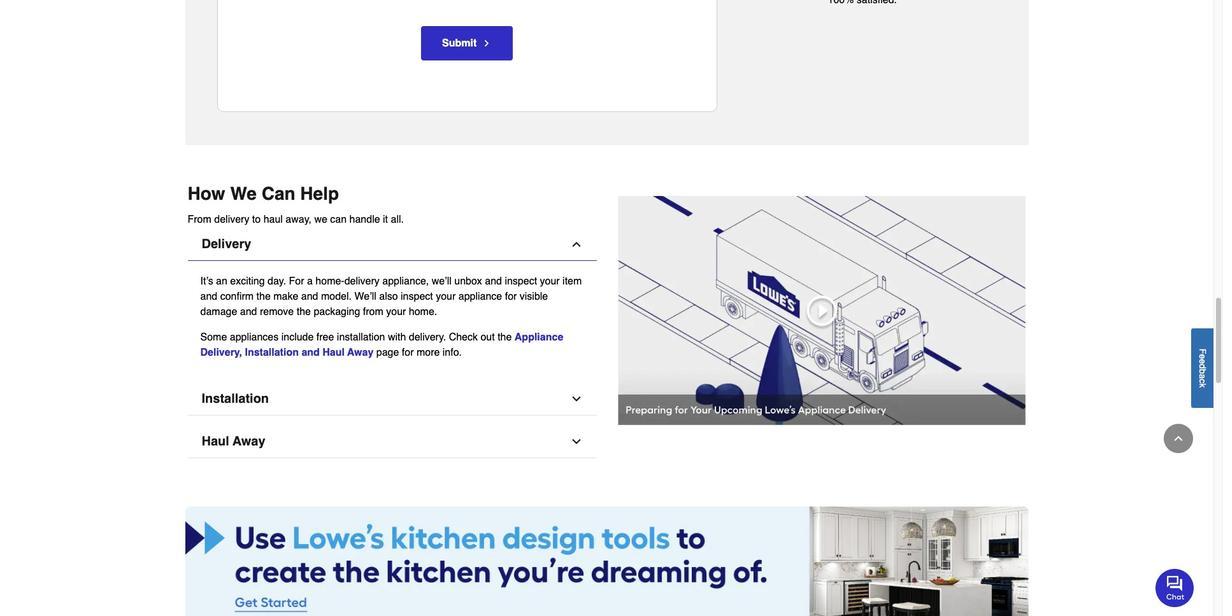 Task type: locate. For each thing, give the bounding box(es) containing it.
haul inside the appliance delivery, installation and haul away
[[323, 347, 345, 358]]

1 horizontal spatial the
[[297, 306, 311, 318]]

chevron up image
[[1172, 433, 1185, 445]]

and inside the appliance delivery, installation and haul away
[[302, 347, 320, 358]]

0 vertical spatial a
[[307, 276, 313, 287]]

0 horizontal spatial inspect
[[401, 291, 433, 302]]

we'll
[[432, 276, 452, 287]]

0 horizontal spatial a
[[307, 276, 313, 287]]

for inside the it's an exciting day. for a home-delivery appliance, we'll unbox and inspect your item and confirm the make and model. we'll also inspect your appliance for visible damage and remove the packaging from your home.
[[505, 291, 517, 302]]

1 horizontal spatial a
[[1198, 374, 1208, 379]]

from
[[363, 306, 383, 318]]

more
[[417, 347, 440, 358]]

inspect
[[505, 276, 537, 287], [401, 291, 433, 302]]

1 horizontal spatial haul
[[323, 347, 345, 358]]

a inside f e e d b a c k button
[[1198, 374, 1208, 379]]

a video describing appliance delivery and steps you can take to help ensure a seamless delivery. image
[[617, 196, 1026, 426]]

page for more info.
[[374, 347, 462, 358]]

1 horizontal spatial your
[[436, 291, 456, 302]]

0 vertical spatial the
[[256, 291, 271, 302]]

it's
[[200, 276, 213, 287]]

your
[[540, 276, 560, 287], [436, 291, 456, 302], [386, 306, 406, 318]]

check
[[449, 332, 478, 343]]

2 horizontal spatial your
[[540, 276, 560, 287]]

2 vertical spatial the
[[498, 332, 512, 343]]

appliances
[[230, 332, 279, 343]]

for down with
[[402, 347, 414, 358]]

delivery
[[214, 214, 249, 226], [344, 276, 380, 287]]

out
[[481, 332, 495, 343]]

inspect up visible
[[505, 276, 537, 287]]

installation up haul away
[[202, 392, 269, 406]]

installation inside the appliance delivery, installation and haul away
[[245, 347, 299, 358]]

appliance delivery, installation and haul away link
[[200, 332, 563, 358]]

0 vertical spatial away
[[347, 347, 374, 358]]

submit
[[442, 37, 477, 49]]

0 horizontal spatial for
[[402, 347, 414, 358]]

haul
[[323, 347, 345, 358], [202, 434, 229, 449]]

your down we'll
[[436, 291, 456, 302]]

chevron down image for installation
[[570, 393, 583, 406]]

how
[[188, 184, 225, 204]]

2 vertical spatial your
[[386, 306, 406, 318]]

delivery,
[[200, 347, 242, 358]]

0 vertical spatial chevron down image
[[570, 393, 583, 406]]

0 vertical spatial your
[[540, 276, 560, 287]]

chevron down image inside the haul away button
[[570, 436, 583, 448]]

chevron down image for haul away
[[570, 436, 583, 448]]

and down for
[[301, 291, 318, 302]]

installation inside button
[[202, 392, 269, 406]]

f e e d b a c k
[[1198, 349, 1208, 388]]

it
[[383, 214, 388, 226]]

a for for
[[307, 276, 313, 287]]

to
[[252, 214, 261, 226]]

installation down appliances
[[245, 347, 299, 358]]

delivery left the to
[[214, 214, 249, 226]]

the right out
[[498, 332, 512, 343]]

for left visible
[[505, 291, 517, 302]]

1 horizontal spatial delivery
[[344, 276, 380, 287]]

also
[[379, 291, 398, 302]]

away inside button
[[233, 434, 265, 449]]

the down day.
[[256, 291, 271, 302]]

0 vertical spatial inspect
[[505, 276, 537, 287]]

1 vertical spatial installation
[[202, 392, 269, 406]]

your down also
[[386, 306, 406, 318]]

1 vertical spatial your
[[436, 291, 456, 302]]

a right for
[[307, 276, 313, 287]]

free
[[317, 332, 334, 343]]

and down include
[[302, 347, 320, 358]]

and down confirm
[[240, 306, 257, 318]]

visible
[[520, 291, 548, 302]]

0 horizontal spatial away
[[233, 434, 265, 449]]

some appliances include free installation with delivery. check out the
[[200, 332, 515, 343]]

and down "it's"
[[200, 291, 217, 302]]

day.
[[268, 276, 286, 287]]

f e e d b a c k button
[[1191, 328, 1214, 408]]

1 vertical spatial chevron down image
[[570, 436, 583, 448]]

a up k
[[1198, 374, 1208, 379]]

chevron down image
[[570, 393, 583, 406], [570, 436, 583, 448]]

e up b
[[1198, 359, 1208, 364]]

2 chevron down image from the top
[[570, 436, 583, 448]]

the
[[256, 291, 271, 302], [297, 306, 311, 318], [498, 332, 512, 343]]

1 vertical spatial haul
[[202, 434, 229, 449]]

the down the make
[[297, 306, 311, 318]]

we
[[230, 184, 257, 204]]

1 vertical spatial a
[[1198, 374, 1208, 379]]

1 chevron down image from the top
[[570, 393, 583, 406]]

1 horizontal spatial for
[[505, 291, 517, 302]]

0 vertical spatial installation
[[245, 347, 299, 358]]

0 horizontal spatial delivery
[[214, 214, 249, 226]]

an
[[216, 276, 227, 287]]

1 horizontal spatial inspect
[[505, 276, 537, 287]]

away
[[347, 347, 374, 358], [233, 434, 265, 449]]

installation
[[245, 347, 299, 358], [202, 392, 269, 406]]

b
[[1198, 369, 1208, 374]]

1 vertical spatial for
[[402, 347, 414, 358]]

and
[[485, 276, 502, 287], [200, 291, 217, 302], [301, 291, 318, 302], [240, 306, 257, 318], [302, 347, 320, 358]]

0 vertical spatial haul
[[323, 347, 345, 358]]

0 horizontal spatial the
[[256, 291, 271, 302]]

chevron down image inside installation button
[[570, 393, 583, 406]]

delivery
[[202, 237, 251, 251]]

appliance
[[515, 332, 563, 343]]

delivery up we'll
[[344, 276, 380, 287]]

0 horizontal spatial haul
[[202, 434, 229, 449]]

1 vertical spatial away
[[233, 434, 265, 449]]

a
[[307, 276, 313, 287], [1198, 374, 1208, 379]]

your up visible
[[540, 276, 560, 287]]

1 vertical spatial delivery
[[344, 276, 380, 287]]

0 vertical spatial for
[[505, 291, 517, 302]]

e up 'd'
[[1198, 354, 1208, 359]]

1 vertical spatial inspect
[[401, 291, 433, 302]]

inspect up home. at the left of page
[[401, 291, 433, 302]]

0 vertical spatial delivery
[[214, 214, 249, 226]]

a inside the it's an exciting day. for a home-delivery appliance, we'll unbox and inspect your item and confirm the make and model. we'll also inspect your appliance for visible damage and remove the packaging from your home.
[[307, 276, 313, 287]]

k
[[1198, 383, 1208, 388]]

e
[[1198, 354, 1208, 359], [1198, 359, 1208, 364]]

1 horizontal spatial away
[[347, 347, 374, 358]]

for
[[505, 291, 517, 302], [402, 347, 414, 358]]



Task type: describe. For each thing, give the bounding box(es) containing it.
1 vertical spatial the
[[297, 306, 311, 318]]

include
[[281, 332, 314, 343]]

appliance delivery, installation and haul away
[[200, 332, 563, 358]]

for
[[289, 276, 304, 287]]

model.
[[321, 291, 352, 302]]

installation
[[337, 332, 385, 343]]

0 horizontal spatial your
[[386, 306, 406, 318]]

packaging
[[314, 306, 360, 318]]

make
[[273, 291, 298, 302]]

info.
[[443, 347, 462, 358]]

remove
[[260, 306, 294, 318]]

appliance,
[[382, 276, 429, 287]]

c
[[1198, 379, 1208, 383]]

appliance
[[459, 291, 502, 302]]

haul
[[264, 214, 283, 226]]

installation button
[[188, 383, 597, 416]]

a for b
[[1198, 374, 1208, 379]]

item
[[563, 276, 582, 287]]

we
[[314, 214, 327, 226]]

can
[[330, 214, 347, 226]]

from delivery to haul away, we can handle it all.
[[188, 214, 404, 226]]

home-
[[316, 276, 344, 287]]

d
[[1198, 364, 1208, 369]]

exciting
[[230, 276, 265, 287]]

submit button
[[421, 26, 513, 60]]

delivery inside the it's an exciting day. for a home-delivery appliance, we'll unbox and inspect your item and confirm the make and model. we'll also inspect your appliance for visible damage and remove the packaging from your home.
[[344, 276, 380, 287]]

haul away
[[202, 434, 265, 449]]

2 e from the top
[[1198, 359, 1208, 364]]

chevron up image
[[570, 238, 583, 251]]

delivery button
[[188, 228, 597, 261]]

away inside the appliance delivery, installation and haul away
[[347, 347, 374, 358]]

unbox
[[454, 276, 482, 287]]

scroll to top element
[[1164, 424, 1193, 454]]

handle
[[349, 214, 380, 226]]

use lowe's kitchen design tools to create the kitchen you're dreaming of. get started. image
[[185, 507, 1029, 617]]

help
[[300, 184, 339, 204]]

some
[[200, 332, 227, 343]]

away,
[[286, 214, 312, 226]]

2 horizontal spatial the
[[498, 332, 512, 343]]

chat invite button image
[[1156, 569, 1195, 608]]

it's an exciting day. for a home-delivery appliance, we'll unbox and inspect your item and confirm the make and model. we'll also inspect your appliance for visible damage and remove the packaging from your home.
[[200, 276, 582, 318]]

and up appliance
[[485, 276, 502, 287]]

all.
[[391, 214, 404, 226]]

haul away button
[[188, 426, 597, 458]]

from
[[188, 214, 211, 226]]

damage
[[200, 306, 237, 318]]

with
[[388, 332, 406, 343]]

1 e from the top
[[1198, 354, 1208, 359]]

delivery.
[[409, 332, 446, 343]]

how we can help
[[188, 184, 339, 204]]

chevron right image
[[482, 38, 492, 48]]

can
[[262, 184, 295, 204]]

page
[[376, 347, 399, 358]]

f
[[1198, 349, 1208, 354]]

home.
[[409, 306, 437, 318]]

haul inside button
[[202, 434, 229, 449]]

confirm
[[220, 291, 254, 302]]

we'll
[[354, 291, 376, 302]]



Task type: vqa. For each thing, say whether or not it's contained in the screenshot.
appliances
yes



